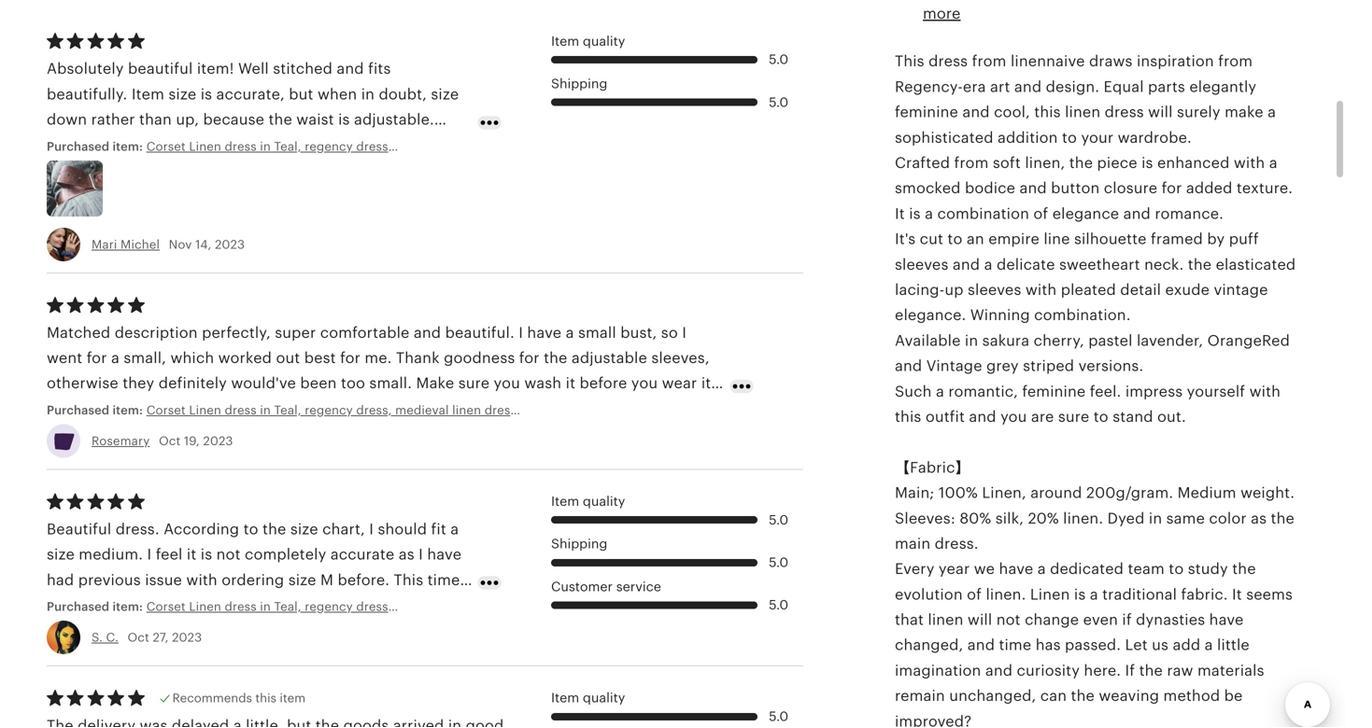 Task type: vqa. For each thing, say whether or not it's contained in the screenshot.
linen. to the left
yes



Task type: locate. For each thing, give the bounding box(es) containing it.
1 vertical spatial item
[[551, 494, 580, 509]]

3 purchased from the top
[[47, 600, 110, 614]]

line
[[1044, 231, 1070, 248]]

feel.
[[1090, 383, 1122, 400]]

dress, down before
[[587, 404, 623, 418]]

1 item quality from the top
[[551, 34, 625, 48]]

and down era on the top right of the page
[[963, 104, 990, 121]]

200g/gram.
[[1087, 485, 1174, 502]]

a up even
[[1090, 587, 1099, 603]]

a
[[1268, 104, 1277, 121], [1270, 155, 1278, 171], [925, 205, 934, 222], [985, 256, 993, 273], [566, 325, 574, 341], [111, 350, 120, 367], [936, 383, 945, 400], [1038, 561, 1046, 578], [1090, 587, 1099, 603], [1205, 638, 1213, 654]]

1 vertical spatial is
[[909, 205, 921, 222]]

linen
[[189, 404, 221, 418], [1031, 587, 1070, 603]]

sure inside the this dress from linennaive draws inspiration from regency-era art and design. equal parts elegantly feminine and cool, this linen dress will surely make a sophisticated addition to your wardrobe. crafted from soft linen, the piece is enhanced with a smocked bodice and button closure for added texture. it is a combination of elegance and romance. it's cut to an empire line silhouette framed by puff sleeves and a delicate sweetheart neck. the elasticated lacing-up sleeves with pleated detail exude vintage elegance. winning combination. available in sakura cherry, pastel lavender, orangered and vintage grey striped versions. such a romantic, feminine feel. impress yourself with this outfit and you are sure to stand out.
[[1059, 409, 1090, 426]]

the up wash
[[544, 350, 568, 367]]

have
[[527, 325, 562, 341], [999, 561, 1034, 578], [1210, 612, 1244, 629]]

0 vertical spatial with
[[1234, 155, 1266, 171]]

this dress from linennaive draws inspiration from regency-era art and design. equal parts elegantly feminine and cool, this linen dress will surely make a sophisticated addition to your wardrobe. crafted from soft linen, the piece is enhanced with a smocked bodice and button closure for added texture. it is a combination of elegance and romance. it's cut to an empire line silhouette framed by puff sleeves and a delicate sweetheart neck. the elasticated lacing-up sleeves with pleated detail exude vintage elegance. winning combination. available in sakura cherry, pastel lavender, orangered and vintage grey striped versions. such a romantic, feminine feel. impress yourself with this outfit and you are sure to stand out.
[[895, 53, 1296, 426]]

2 horizontal spatial in
[[1149, 510, 1163, 527]]

not
[[997, 612, 1021, 629]]

otherwise
[[47, 375, 119, 392]]

0 vertical spatial linen
[[189, 404, 221, 418]]

0 horizontal spatial it
[[895, 205, 905, 222]]

to inside the 【fabric】 main; 100% linen, around 200g/gram. medium weight. sleeves: 80% silk, 20% linen. dyed in same color as the main dress. every year we have a dedicated team to study the evolution of linen. linen is a traditional fabric. it seems that linen will not change even if dynasties have changed, and time has passed. let us add a little imagination and curiosity here. if the raw materials remain unchanged, can the weaving method be improved?
[[1169, 561, 1184, 578]]

dynasties
[[1136, 612, 1206, 629]]

empire
[[989, 231, 1040, 248]]

adjustable
[[572, 350, 648, 367]]

around
[[1031, 485, 1083, 502]]

will up wardrobe. on the right of the page
[[1149, 104, 1173, 121]]

2 horizontal spatial dress,
[[587, 404, 623, 418]]

0 vertical spatial it
[[895, 205, 905, 222]]

1 vertical spatial quality
[[583, 494, 625, 509]]

0 horizontal spatial i
[[519, 325, 523, 341]]

cool,
[[994, 104, 1031, 121]]

purchased
[[47, 139, 110, 154], [47, 404, 110, 418], [47, 600, 110, 614]]

of inside the this dress from linennaive draws inspiration from regency-era art and design. equal parts elegantly feminine and cool, this linen dress will surely make a sophisticated addition to your wardrobe. crafted from soft linen, the piece is enhanced with a smocked bodice and button closure for added texture. it is a combination of elegance and romance. it's cut to an empire line silhouette framed by puff sleeves and a delicate sweetheart neck. the elasticated lacing-up sleeves with pleated detail exude vintage elegance. winning combination. available in sakura cherry, pastel lavender, orangered and vintage grey striped versions. such a romantic, feminine feel. impress yourself with this outfit and you are sure to stand out.
[[1034, 205, 1049, 222]]

button
[[1051, 180, 1100, 197]]

sweetheart
[[1060, 256, 1141, 273]]

sleeves:
[[895, 510, 956, 527]]

1 horizontal spatial of
[[1034, 205, 1049, 222]]

1 vertical spatial purchased item:
[[47, 600, 146, 614]]

purchased down the otherwise
[[47, 404, 110, 418]]

1 horizontal spatial will
[[1149, 104, 1173, 121]]

sure
[[459, 375, 490, 392], [1059, 409, 1090, 426]]

1 item from the top
[[551, 34, 580, 48]]

0 horizontal spatial dress,
[[356, 404, 392, 418]]

1 horizontal spatial in
[[965, 333, 979, 349]]

fine)
[[465, 401, 497, 418]]

linen down make
[[452, 404, 481, 418]]

2 vertical spatial quality
[[583, 691, 625, 706]]

1 vertical spatial your
[[168, 401, 200, 418]]

3 dress, from the left
[[587, 404, 623, 418]]

1 horizontal spatial dress,
[[485, 404, 520, 418]]

if
[[1123, 612, 1132, 629]]

weight.
[[1241, 485, 1295, 502]]

of inside the 【fabric】 main; 100% linen, around 200g/gram. medium weight. sleeves: 80% silk, 20% linen. dyed in same color as the main dress. every year we have a dedicated team to study the evolution of linen. linen is a traditional fabric. it seems that linen will not change even if dynasties have changed, and time has passed. let us add a little imagination and curiosity here. if the raw materials remain unchanged, can the weaving method be improved?
[[967, 587, 982, 603]]

would've
[[231, 375, 296, 392]]

and up thank
[[414, 325, 441, 341]]

sure right are
[[1059, 409, 1090, 426]]

small
[[578, 325, 617, 341]]

traditional
[[1103, 587, 1178, 603]]

1 horizontal spatial it
[[1233, 587, 1243, 603]]

1 vertical spatial of
[[967, 587, 982, 603]]

1 5.0 from the top
[[769, 52, 789, 67]]

14,
[[195, 238, 212, 252]]

0 horizontal spatial have
[[527, 325, 562, 341]]

sleeves up the lacing-
[[895, 256, 949, 273]]

and right the art on the right of the page
[[1015, 78, 1042, 95]]

dress, down the small. at the bottom left
[[356, 404, 392, 418]]

curiosity
[[1017, 663, 1080, 680]]

with
[[1234, 155, 1266, 171], [1026, 282, 1057, 299], [1250, 383, 1281, 400]]

striped
[[1023, 358, 1075, 375]]

have up little
[[1210, 612, 1244, 629]]

1 vertical spatial purchased
[[47, 404, 110, 418]]

1 vertical spatial sure
[[1059, 409, 1090, 426]]

every
[[895, 561, 935, 578]]

bust,
[[621, 325, 657, 341]]

this left item
[[255, 692, 277, 706]]

5.0
[[769, 52, 789, 67], [769, 95, 789, 110], [769, 513, 789, 528], [769, 555, 789, 570], [769, 598, 789, 613], [769, 710, 789, 725]]

want
[[128, 401, 163, 418]]

0 vertical spatial in
[[965, 333, 979, 349]]

you left are
[[1001, 409, 1027, 426]]

medieval
[[395, 404, 449, 418]]

2 vertical spatial this
[[255, 692, 277, 706]]

2 vertical spatial is
[[1075, 587, 1086, 603]]

for inside the this dress from linennaive draws inspiration from regency-era art and design. equal parts elegantly feminine and cool, this linen dress will surely make a sophisticated addition to your wardrobe. crafted from soft linen, the piece is enhanced with a smocked bodice and button closure for added texture. it is a combination of elegance and romance. it's cut to an empire line silhouette framed by puff sleeves and a delicate sweetheart neck. the elasticated lacing-up sleeves with pleated detail exude vintage elegance. winning combination. available in sakura cherry, pastel lavender, orangered and vintage grey striped versions. such a romantic, feminine feel. impress yourself with this outfit and you are sure to stand out.
[[1162, 180, 1183, 197]]

1 horizontal spatial is
[[1075, 587, 1086, 603]]

small.
[[370, 375, 412, 392]]

(comes
[[352, 401, 405, 418]]

1 vertical spatial have
[[999, 561, 1034, 578]]

2 i from the left
[[682, 325, 687, 341]]

0 horizontal spatial will
[[968, 612, 993, 629]]

sleeves up winning
[[968, 282, 1022, 299]]

linen down design.
[[1065, 104, 1101, 121]]

0 vertical spatial feminine
[[895, 104, 959, 121]]

purchased up the s.
[[47, 600, 110, 614]]

1 shipping from the top
[[551, 76, 608, 91]]

0 horizontal spatial this
[[255, 692, 277, 706]]

and inside matched description perfectly, super comfortable and beautiful. i have a small bust, so i went for a small, which worked out best for me. thank goodness for the adjustable sleeves, otherwise they definitely would've been too small. make sure you wash it before you wear it, unless you want your skin stained slightly (comes off just fine)
[[414, 325, 441, 341]]

quality
[[583, 34, 625, 48], [583, 494, 625, 509], [583, 691, 625, 706]]

evolution
[[895, 587, 963, 603]]

materials
[[1198, 663, 1265, 680]]

0 vertical spatial this
[[1035, 104, 1061, 121]]

is inside the 【fabric】 main; 100% linen, around 200g/gram. medium weight. sleeves: 80% silk, 20% linen. dyed in same color as the main dress. every year we have a dedicated team to study the evolution of linen. linen is a traditional fabric. it seems that linen will not change even if dynasties have changed, and time has passed. let us add a little imagination and curiosity here. if the raw materials remain unchanged, can the weaving method be improved?
[[1075, 587, 1086, 603]]

2023 right 27,
[[172, 631, 202, 645]]

1 dress, from the left
[[356, 404, 392, 418]]

yourself
[[1187, 383, 1246, 400]]

fit
[[626, 404, 639, 418]]

0 vertical spatial of
[[1034, 205, 1049, 222]]

0 vertical spatial item:
[[113, 139, 143, 154]]

0 horizontal spatial in
[[260, 404, 271, 418]]

stained
[[237, 401, 291, 418]]

0 vertical spatial 2023
[[215, 238, 245, 252]]

of up line
[[1034, 205, 1049, 222]]

1 vertical spatial this
[[895, 409, 922, 426]]

unchanged,
[[950, 688, 1037, 705]]

exude
[[1166, 282, 1210, 299]]

2 horizontal spatial have
[[1210, 612, 1244, 629]]

linen. down around
[[1064, 510, 1104, 527]]

same
[[1167, 510, 1205, 527]]

with up texture.
[[1234, 155, 1266, 171]]

matched
[[47, 325, 111, 341]]

oct
[[159, 435, 181, 449], [128, 631, 149, 645]]

and right the fit
[[642, 404, 664, 418]]

with down delicate
[[1026, 282, 1057, 299]]

feminine down striped
[[1023, 383, 1086, 400]]

in inside the this dress from linennaive draws inspiration from regency-era art and design. equal parts elegantly feminine and cool, this linen dress will surely make a sophisticated addition to your wardrobe. crafted from soft linen, the piece is enhanced with a smocked bodice and button closure for added texture. it is a combination of elegance and romance. it's cut to an empire line silhouette framed by puff sleeves and a delicate sweetheart neck. the elasticated lacing-up sleeves with pleated detail exude vintage elegance. winning combination. available in sakura cherry, pastel lavender, orangered and vintage grey striped versions. such a romantic, feminine feel. impress yourself with this outfit and you are sure to stand out.
[[965, 333, 979, 349]]

1 vertical spatial item quality
[[551, 494, 625, 509]]

it
[[895, 205, 905, 222], [1233, 587, 1243, 603]]

passed.
[[1065, 638, 1121, 654]]

in up "vintage"
[[965, 333, 979, 349]]

the up exude
[[1188, 256, 1212, 273]]

1 horizontal spatial have
[[999, 561, 1034, 578]]

goodness
[[444, 350, 515, 367]]

0 vertical spatial sure
[[459, 375, 490, 392]]

purchased up view details of this review photo by mari michel
[[47, 139, 110, 154]]

is down wardrobe. on the right of the page
[[1142, 155, 1154, 171]]

in left teal,
[[260, 404, 271, 418]]

1 vertical spatial in
[[260, 404, 271, 418]]

1 horizontal spatial sure
[[1059, 409, 1090, 426]]

customer
[[551, 580, 613, 595]]

rosemary oct 19, 2023
[[92, 435, 233, 449]]

have right we
[[999, 561, 1034, 578]]

is
[[1142, 155, 1154, 171], [909, 205, 921, 222], [1075, 587, 1086, 603]]

feminine down regency-
[[895, 104, 959, 121]]

cherry,
[[1034, 333, 1085, 349]]

michel
[[121, 238, 160, 252]]

0 horizontal spatial of
[[967, 587, 982, 603]]

linennaive
[[1011, 53, 1085, 70]]

1 vertical spatial feminine
[[1023, 383, 1086, 400]]

pastel
[[1089, 333, 1133, 349]]

design.
[[1046, 78, 1100, 95]]

item
[[551, 34, 580, 48], [551, 494, 580, 509], [551, 691, 580, 706]]

will left not
[[968, 612, 993, 629]]

oct left 19,
[[159, 435, 181, 449]]

purchased item: corset linen dress in teal, regency dress, medieval linen dress, maxi linen dress,  fit and flared dress | linennaive
[[47, 404, 811, 418]]

1 horizontal spatial linen
[[1031, 587, 1070, 603]]

time
[[999, 638, 1032, 654]]

s. c. link
[[92, 631, 119, 645]]

elegance
[[1053, 205, 1120, 222]]

100%
[[939, 485, 978, 502]]

and up such
[[895, 358, 923, 375]]

small,
[[124, 350, 166, 367]]

2023 right 14,
[[215, 238, 245, 252]]

1 vertical spatial linen
[[1031, 587, 1070, 603]]

i right so in the top of the page
[[682, 325, 687, 341]]

is down dedicated
[[1075, 587, 1086, 603]]

teal,
[[274, 404, 302, 418]]

0 vertical spatial quality
[[583, 34, 625, 48]]

0 vertical spatial shipping
[[551, 76, 608, 91]]

dress, left maxi on the left of the page
[[485, 404, 520, 418]]

available
[[895, 333, 961, 349]]

1 i from the left
[[519, 325, 523, 341]]

oct left 27,
[[128, 631, 149, 645]]

i
[[519, 325, 523, 341], [682, 325, 687, 341]]

linen
[[1065, 104, 1101, 121], [452, 404, 481, 418], [555, 404, 584, 418], [928, 612, 964, 629]]

it inside the this dress from linennaive draws inspiration from regency-era art and design. equal parts elegantly feminine and cool, this linen dress will surely make a sophisticated addition to your wardrobe. crafted from soft linen, the piece is enhanced with a smocked bodice and button closure for added texture. it is a combination of elegance and romance. it's cut to an empire line silhouette framed by puff sleeves and a delicate sweetheart neck. the elasticated lacing-up sleeves with pleated detail exude vintage elegance. winning combination. available in sakura cherry, pastel lavender, orangered and vintage grey striped versions. such a romantic, feminine feel. impress yourself with this outfit and you are sure to stand out.
[[895, 205, 905, 222]]

2 vertical spatial item quality
[[551, 691, 625, 706]]

cut
[[920, 231, 944, 248]]

this up addition
[[1035, 104, 1061, 121]]

0 vertical spatial sleeves
[[895, 256, 949, 273]]

1 vertical spatial it
[[1233, 587, 1243, 603]]

will
[[1149, 104, 1173, 121], [968, 612, 993, 629]]

add
[[1173, 638, 1201, 654]]

linen. up not
[[986, 587, 1026, 603]]

0 horizontal spatial sure
[[459, 375, 490, 392]]

2 purchased item: from the top
[[47, 600, 146, 614]]

dress up regency-
[[929, 53, 968, 70]]

of down we
[[967, 587, 982, 603]]

0 vertical spatial have
[[527, 325, 562, 341]]

for up the romance.
[[1162, 180, 1183, 197]]

outfit
[[926, 409, 965, 426]]

detail
[[1121, 282, 1162, 299]]

0 vertical spatial linen.
[[1064, 510, 1104, 527]]

0 horizontal spatial your
[[168, 401, 200, 418]]

wash
[[525, 375, 562, 392]]

i right "beautiful."
[[519, 325, 523, 341]]

and up unchanged,
[[986, 663, 1013, 680]]

sure inside matched description perfectly, super comfortable and beautiful. i have a small bust, so i went for a small, which worked out best for me. thank goodness for the adjustable sleeves, otherwise they definitely would've been too small. make sure you wash it before you wear it, unless you want your skin stained slightly (comes off just fine)
[[459, 375, 490, 392]]

0 vertical spatial item quality
[[551, 34, 625, 48]]

2 vertical spatial item
[[551, 691, 580, 706]]

changed,
[[895, 638, 964, 654]]

1 vertical spatial item:
[[113, 404, 143, 418]]

2 horizontal spatial is
[[1142, 155, 1154, 171]]

dress down equal
[[1105, 104, 1144, 121]]

skin
[[204, 401, 233, 418]]

2 vertical spatial item:
[[113, 600, 143, 614]]

0 horizontal spatial oct
[[128, 631, 149, 645]]

in right the dyed in the right bottom of the page
[[1149, 510, 1163, 527]]

purchased item: up the s.
[[47, 600, 146, 614]]

a up outfit
[[936, 383, 945, 400]]

texture.
[[1237, 180, 1293, 197]]

2 horizontal spatial this
[[1035, 104, 1061, 121]]

2 vertical spatial have
[[1210, 612, 1244, 629]]

to right team
[[1169, 561, 1184, 578]]

this down such
[[895, 409, 922, 426]]

for up too
[[340, 350, 361, 367]]

your down definitely at bottom
[[168, 401, 200, 418]]

s.
[[92, 631, 103, 645]]

1 horizontal spatial i
[[682, 325, 687, 341]]

the right if
[[1140, 663, 1163, 680]]

2 vertical spatial in
[[1149, 510, 1163, 527]]

corset linen dress in teal, regency dress, medieval linen dress, maxi linen dress,  fit and flared dress | linennaive link
[[146, 402, 811, 419]]

with right yourself
[[1250, 383, 1281, 400]]

for up wash
[[519, 350, 540, 367]]

3 item: from the top
[[113, 600, 143, 614]]

0 vertical spatial will
[[1149, 104, 1173, 121]]

can
[[1041, 688, 1067, 705]]

1 vertical spatial shipping
[[551, 537, 608, 552]]

80%
[[960, 510, 992, 527]]

a down an
[[985, 256, 993, 273]]

0 vertical spatial oct
[[159, 435, 181, 449]]

1 vertical spatial sleeves
[[968, 282, 1022, 299]]

2 purchased from the top
[[47, 404, 110, 418]]

0 vertical spatial purchased
[[47, 139, 110, 154]]

c.
[[106, 631, 119, 645]]

item:
[[113, 139, 143, 154], [113, 404, 143, 418], [113, 600, 143, 614]]

0 vertical spatial item
[[551, 34, 580, 48]]

your up piece on the right top
[[1082, 129, 1114, 146]]

1 vertical spatial will
[[968, 612, 993, 629]]

0 vertical spatial purchased item:
[[47, 139, 146, 154]]

the right as
[[1271, 510, 1295, 527]]

dress,
[[356, 404, 392, 418], [485, 404, 520, 418], [587, 404, 623, 418]]

1 vertical spatial oct
[[128, 631, 149, 645]]

it up it's
[[895, 205, 905, 222]]

0 vertical spatial your
[[1082, 129, 1114, 146]]

1 horizontal spatial feminine
[[1023, 383, 1086, 400]]

regency-
[[895, 78, 963, 95]]

it left seems
[[1233, 587, 1243, 603]]

2 vertical spatial 2023
[[172, 631, 202, 645]]

linen inside the 【fabric】 main; 100% linen, around 200g/gram. medium weight. sleeves: 80% silk, 20% linen. dyed in same color as the main dress. every year we have a dedicated team to study the evolution of linen. linen is a traditional fabric. it seems that linen will not change even if dynasties have changed, and time has passed. let us add a little imagination and curiosity here. if the raw materials remain unchanged, can the weaving method be improved?
[[928, 612, 964, 629]]

linen up change
[[1031, 587, 1070, 603]]

is up it's
[[909, 205, 921, 222]]

1 vertical spatial linen.
[[986, 587, 1026, 603]]

dedicated
[[1050, 561, 1124, 578]]

your inside the this dress from linennaive draws inspiration from regency-era art and design. equal parts elegantly feminine and cool, this linen dress will surely make a sophisticated addition to your wardrobe. crafted from soft linen, the piece is enhanced with a smocked bodice and button closure for added texture. it is a combination of elegance and romance. it's cut to an empire line silhouette framed by puff sleeves and a delicate sweetheart neck. the elasticated lacing-up sleeves with pleated detail exude vintage elegance. winning combination. available in sakura cherry, pastel lavender, orangered and vintage grey striped versions. such a romantic, feminine feel. impress yourself with this outfit and you are sure to stand out.
[[1082, 129, 1114, 146]]

1 item: from the top
[[113, 139, 143, 154]]

2023 right 19,
[[203, 435, 233, 449]]

linen up the changed,
[[928, 612, 964, 629]]

it's
[[895, 231, 916, 248]]

2 vertical spatial purchased
[[47, 600, 110, 614]]

2023 for s. c. oct 27, 2023
[[172, 631, 202, 645]]

sure down the "goodness"
[[459, 375, 490, 392]]

1 horizontal spatial your
[[1082, 129, 1114, 146]]

purchased item: up view details of this review photo by mari michel
[[47, 139, 146, 154]]

have up wash
[[527, 325, 562, 341]]

been
[[300, 375, 337, 392]]

a left dedicated
[[1038, 561, 1046, 578]]

linen down definitely at bottom
[[189, 404, 221, 418]]

main;
[[895, 485, 935, 502]]

3 quality from the top
[[583, 691, 625, 706]]

2 item from the top
[[551, 494, 580, 509]]

2 shipping from the top
[[551, 537, 608, 552]]



Task type: describe. For each thing, give the bounding box(es) containing it.
here.
[[1084, 663, 1121, 680]]

out
[[276, 350, 300, 367]]

2 vertical spatial with
[[1250, 383, 1281, 400]]

a left small
[[566, 325, 574, 341]]

definitely
[[159, 375, 227, 392]]

you inside the this dress from linennaive draws inspiration from regency-era art and design. equal parts elegantly feminine and cool, this linen dress will surely make a sophisticated addition to your wardrobe. crafted from soft linen, the piece is enhanced with a smocked bodice and button closure for added texture. it is a combination of elegance and romance. it's cut to an empire line silhouette framed by puff sleeves and a delicate sweetheart neck. the elasticated lacing-up sleeves with pleated detail exude vintage elegance. winning combination. available in sakura cherry, pastel lavender, orangered and vintage grey striped versions. such a romantic, feminine feel. impress yourself with this outfit and you are sure to stand out.
[[1001, 409, 1027, 426]]

closure
[[1104, 180, 1158, 197]]

view details of this review photo by mari michel image
[[47, 161, 103, 217]]

2 5.0 from the top
[[769, 95, 789, 110]]

5 5.0 from the top
[[769, 598, 789, 613]]

change
[[1025, 612, 1079, 629]]

for up the otherwise
[[87, 350, 107, 367]]

era
[[963, 78, 986, 95]]

1 horizontal spatial linen.
[[1064, 510, 1104, 527]]

are
[[1032, 409, 1055, 426]]

impress
[[1126, 383, 1183, 400]]

by
[[1208, 231, 1225, 248]]

year
[[939, 561, 970, 578]]

equal
[[1104, 78, 1144, 95]]

service
[[616, 580, 661, 595]]

1 horizontal spatial this
[[895, 409, 922, 426]]

in inside the 【fabric】 main; 100% linen, around 200g/gram. medium weight. sleeves: 80% silk, 20% linen. dyed in same color as the main dress. every year we have a dedicated team to study the evolution of linen. linen is a traditional fabric. it seems that linen will not change even if dynasties have changed, and time has passed. let us add a little imagination and curiosity here. if the raw materials remain unchanged, can the weaving method be improved?
[[1149, 510, 1163, 527]]

have inside matched description perfectly, super comfortable and beautiful. i have a small bust, so i went for a small, which worked out best for me. thank goodness for the adjustable sleeves, otherwise they definitely would've been too small. make sure you wash it before you wear it, unless you want your skin stained slightly (comes off just fine)
[[527, 325, 562, 341]]

and down an
[[953, 256, 980, 273]]

mari michel link
[[92, 238, 160, 252]]

recommends this item
[[172, 692, 306, 706]]

the inside matched description perfectly, super comfortable and beautiful. i have a small bust, so i went for a small, which worked out best for me. thank goodness for the adjustable sleeves, otherwise they definitely would've been too small. make sure you wash it before you wear it, unless you want your skin stained slightly (comes off just fine)
[[544, 350, 568, 367]]

and down romantic,
[[969, 409, 997, 426]]

the right the can
[[1071, 688, 1095, 705]]

sleeves,
[[652, 350, 710, 367]]

even
[[1084, 612, 1119, 629]]

a left small,
[[111, 350, 120, 367]]

2023 for mari michel nov 14, 2023
[[215, 238, 245, 252]]

3 item from the top
[[551, 691, 580, 706]]

0 horizontal spatial feminine
[[895, 104, 959, 121]]

an
[[967, 231, 985, 248]]

0 horizontal spatial is
[[909, 205, 921, 222]]

crafted
[[895, 155, 950, 171]]

2 dress, from the left
[[485, 404, 520, 418]]

be
[[1225, 688, 1243, 705]]

1 vertical spatial 2023
[[203, 435, 233, 449]]

before
[[580, 375, 627, 392]]

2 item: from the top
[[113, 404, 143, 418]]

improved?
[[895, 714, 972, 728]]

study
[[1188, 561, 1229, 578]]

rosemary
[[92, 435, 150, 449]]

wardrobe.
[[1118, 129, 1192, 146]]

a right make
[[1268, 104, 1277, 121]]

parts
[[1148, 78, 1186, 95]]

imagination
[[895, 663, 982, 680]]

and down closure
[[1124, 205, 1151, 222]]

0 horizontal spatial linen
[[189, 404, 221, 418]]

will inside the this dress from linennaive draws inspiration from regency-era art and design. equal parts elegantly feminine and cool, this linen dress will surely make a sophisticated addition to your wardrobe. crafted from soft linen, the piece is enhanced with a smocked bodice and button closure for added texture. it is a combination of elegance and romance. it's cut to an empire line silhouette framed by puff sleeves and a delicate sweetheart neck. the elasticated lacing-up sleeves with pleated detail exude vintage elegance. winning combination. available in sakura cherry, pastel lavender, orangered and vintage grey striped versions. such a romantic, feminine feel. impress yourself with this outfit and you are sure to stand out.
[[1149, 104, 1173, 121]]

dress left |
[[705, 404, 737, 418]]

a up texture.
[[1270, 155, 1278, 171]]

lacing-
[[895, 282, 945, 299]]

smocked
[[895, 180, 961, 197]]

3 item quality from the top
[[551, 691, 625, 706]]

2 item quality from the top
[[551, 494, 625, 509]]

1 purchased from the top
[[47, 139, 110, 154]]

sophisticated
[[895, 129, 994, 146]]

vintage
[[927, 358, 983, 375]]

me.
[[365, 350, 392, 367]]

added
[[1187, 180, 1233, 197]]

surely
[[1177, 104, 1221, 121]]

0 horizontal spatial linen.
[[986, 587, 1026, 603]]

raw
[[1167, 663, 1194, 680]]

will inside the 【fabric】 main; 100% linen, around 200g/gram. medium weight. sleeves: 80% silk, 20% linen. dyed in same color as the main dress. every year we have a dedicated team to study the evolution of linen. linen is a traditional fabric. it seems that linen will not change even if dynasties have changed, and time has passed. let us add a little imagination and curiosity here. if the raw materials remain unchanged, can the weaving method be improved?
[[968, 612, 993, 629]]

it
[[566, 375, 576, 392]]

a down smocked
[[925, 205, 934, 222]]

4 5.0 from the top
[[769, 555, 789, 570]]

to down feel.
[[1094, 409, 1109, 426]]

item
[[280, 692, 306, 706]]

elasticated
[[1216, 256, 1296, 273]]

you up the fit
[[631, 375, 658, 392]]

elegantly
[[1190, 78, 1257, 95]]

6 5.0 from the top
[[769, 710, 789, 725]]

stand
[[1113, 409, 1154, 426]]

dress down the would've
[[225, 404, 257, 418]]

to left an
[[948, 231, 963, 248]]

3 5.0 from the top
[[769, 513, 789, 528]]

soft
[[993, 155, 1021, 171]]

addition
[[998, 129, 1058, 146]]

dyed
[[1108, 510, 1145, 527]]

too
[[341, 375, 365, 392]]

thank
[[396, 350, 440, 367]]

from up bodice
[[955, 155, 989, 171]]

beautiful.
[[445, 325, 515, 341]]

linen down it on the left
[[555, 404, 584, 418]]

and down linen,
[[1020, 180, 1047, 197]]

fabric.
[[1182, 587, 1228, 603]]

27,
[[153, 631, 169, 645]]

grey
[[987, 358, 1019, 375]]

versions.
[[1079, 358, 1144, 375]]

1 vertical spatial with
[[1026, 282, 1057, 299]]

1 horizontal spatial sleeves
[[968, 282, 1022, 299]]

little
[[1218, 638, 1250, 654]]

medium
[[1178, 485, 1237, 502]]

super
[[275, 325, 316, 341]]

comfortable
[[320, 325, 410, 341]]

and left "time"
[[968, 638, 995, 654]]

draws
[[1090, 53, 1133, 70]]

a right add
[[1205, 638, 1213, 654]]

from up the art on the right of the page
[[972, 53, 1007, 70]]

1 purchased item: from the top
[[47, 139, 146, 154]]

delicate
[[997, 256, 1056, 273]]

you up rosemary on the left bottom of page
[[97, 401, 124, 418]]

regency
[[305, 404, 353, 418]]

silk,
[[996, 510, 1024, 527]]

out.
[[1158, 409, 1187, 426]]

make
[[416, 375, 454, 392]]

0 vertical spatial is
[[1142, 155, 1154, 171]]

team
[[1128, 561, 1165, 578]]

vintage
[[1214, 282, 1269, 299]]

art
[[991, 78, 1011, 95]]

from up elegantly
[[1219, 53, 1253, 70]]

off
[[409, 401, 430, 418]]

lavender,
[[1137, 333, 1204, 349]]

1 horizontal spatial oct
[[159, 435, 181, 449]]

you left wash
[[494, 375, 520, 392]]

silhouette
[[1075, 231, 1147, 248]]

2 quality from the top
[[583, 494, 625, 509]]

orangered
[[1208, 333, 1290, 349]]

【fabric】
[[895, 460, 971, 476]]

linen inside the 【fabric】 main; 100% linen, around 200g/gram. medium weight. sleeves: 80% silk, 20% linen. dyed in same color as the main dress. every year we have a dedicated team to study the evolution of linen. linen is a traditional fabric. it seems that linen will not change even if dynasties have changed, and time has passed. let us add a little imagination and curiosity here. if the raw materials remain unchanged, can the weaving method be improved?
[[1031, 587, 1070, 603]]

linen,
[[982, 485, 1027, 502]]

romance.
[[1155, 205, 1224, 222]]

neck.
[[1145, 256, 1184, 273]]

19,
[[184, 435, 200, 449]]

it inside the 【fabric】 main; 100% linen, around 200g/gram. medium weight. sleeves: 80% silk, 20% linen. dyed in same color as the main dress. every year we have a dedicated team to study the evolution of linen. linen is a traditional fabric. it seems that linen will not change even if dynasties have changed, and time has passed. let us add a little imagination and curiosity here. if the raw materials remain unchanged, can the weaving method be improved?
[[1233, 587, 1243, 603]]

main
[[895, 536, 931, 553]]

1 quality from the top
[[583, 34, 625, 48]]

linen,
[[1025, 155, 1066, 171]]

that
[[895, 612, 924, 629]]

the up button
[[1070, 155, 1093, 171]]

wear
[[662, 375, 697, 392]]

your inside matched description perfectly, super comfortable and beautiful. i have a small bust, so i went for a small, which worked out best for me. thank goodness for the adjustable sleeves, otherwise they definitely would've been too small. make sure you wash it before you wear it, unless you want your skin stained slightly (comes off just fine)
[[168, 401, 200, 418]]

the up seems
[[1233, 561, 1257, 578]]

20%
[[1028, 510, 1059, 527]]

linen inside the this dress from linennaive draws inspiration from regency-era art and design. equal parts elegantly feminine and cool, this linen dress will surely make a sophisticated addition to your wardrobe. crafted from soft linen, the piece is enhanced with a smocked bodice and button closure for added texture. it is a combination of elegance and romance. it's cut to an empire line silhouette framed by puff sleeves and a delicate sweetheart neck. the elasticated lacing-up sleeves with pleated detail exude vintage elegance. winning combination. available in sakura cherry, pastel lavender, orangered and vintage grey striped versions. such a romantic, feminine feel. impress yourself with this outfit and you are sure to stand out.
[[1065, 104, 1101, 121]]

weaving
[[1099, 688, 1160, 705]]

0 horizontal spatial sleeves
[[895, 256, 949, 273]]

we
[[974, 561, 995, 578]]

to up linen,
[[1062, 129, 1077, 146]]

winning
[[971, 307, 1030, 324]]



